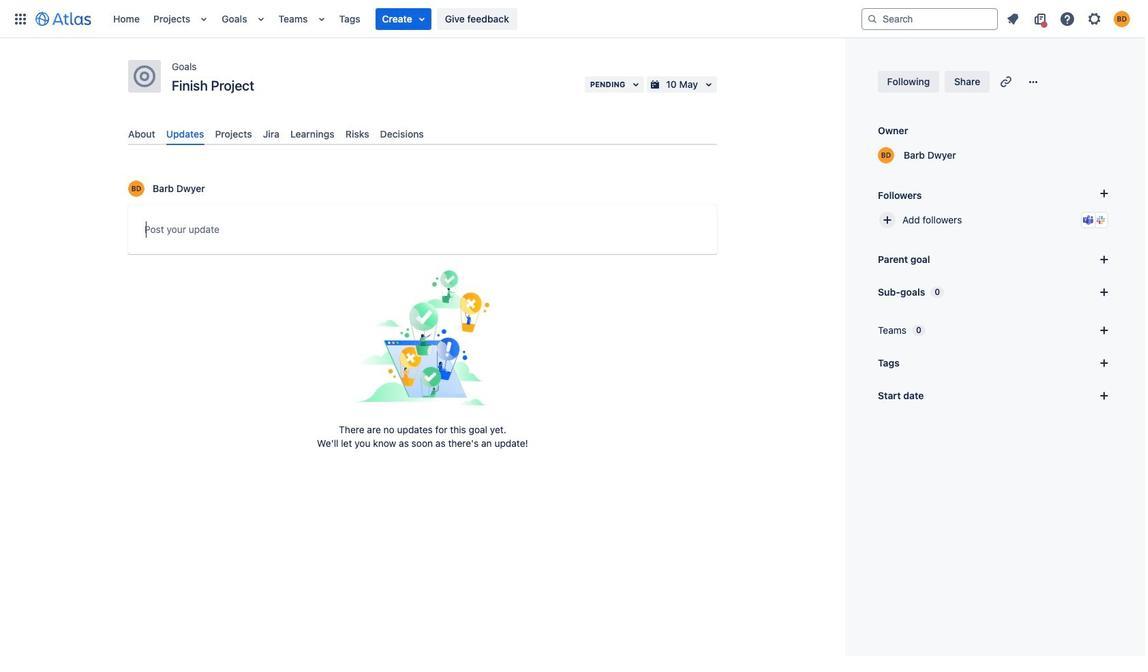Task type: locate. For each thing, give the bounding box(es) containing it.
add follower image
[[880, 212, 896, 228]]

add a follower image
[[1097, 186, 1113, 202]]

Main content area, start typing to enter text. text field
[[145, 222, 701, 244]]

None search field
[[862, 8, 999, 30]]

msteams logo showing  channels are connected to this goal image
[[1084, 215, 1095, 226]]

more icon image
[[1026, 74, 1042, 90]]

top element
[[8, 0, 862, 38]]

add team image
[[1097, 323, 1113, 339]]

banner
[[0, 0, 1146, 38]]

1 horizontal spatial list
[[1001, 8, 1138, 30]]

help image
[[1060, 11, 1076, 27]]

switch to... image
[[12, 11, 29, 27]]

Search field
[[862, 8, 999, 30]]

tab list
[[123, 123, 723, 145]]

list
[[106, 0, 862, 38], [1001, 8, 1138, 30]]

list item
[[376, 8, 432, 30]]

0 horizontal spatial list
[[106, 0, 862, 38]]



Task type: describe. For each thing, give the bounding box(es) containing it.
slack logo showing nan channels are connected to this goal image
[[1096, 215, 1107, 226]]

notifications image
[[1005, 11, 1022, 27]]

add tag image
[[1097, 355, 1113, 372]]

list item inside top element
[[376, 8, 432, 30]]

set start date image
[[1097, 388, 1113, 404]]

search image
[[868, 13, 879, 24]]

settings image
[[1087, 11, 1104, 27]]

goal icon image
[[134, 65, 156, 87]]

account image
[[1115, 11, 1131, 27]]



Task type: vqa. For each thing, say whether or not it's contained in the screenshot.
the 'Settings' image
yes



